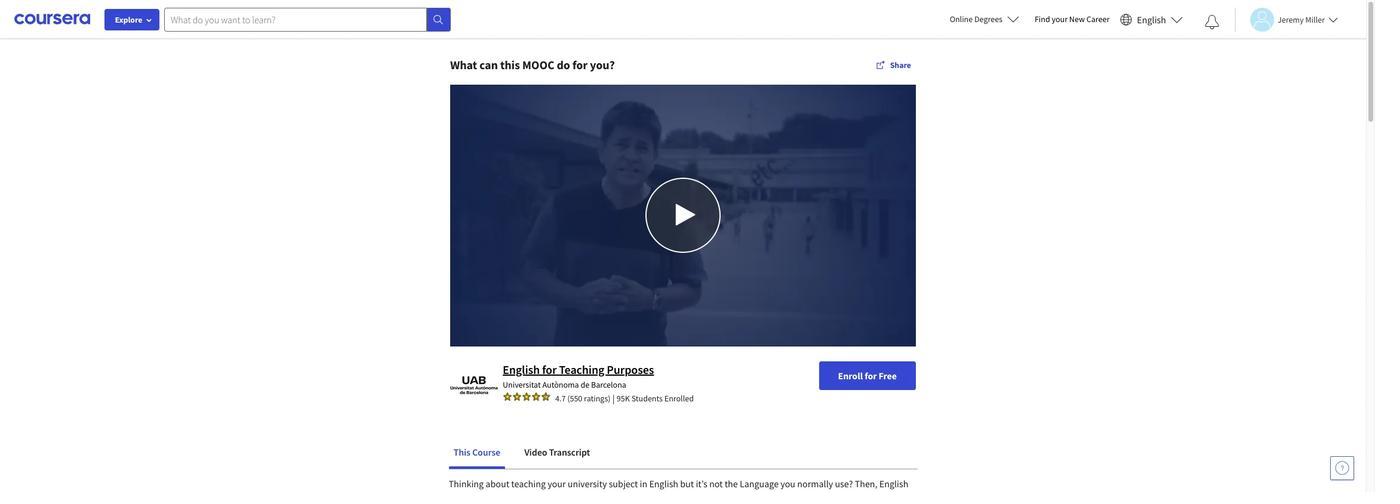 Task type: describe. For each thing, give the bounding box(es) containing it.
1 horizontal spatial teaching
[[511, 478, 546, 490]]

online degrees
[[950, 14, 1002, 24]]

1 course from the left
[[560, 492, 587, 493]]

for inside button
[[865, 370, 877, 382]]

you
[[781, 478, 795, 490]]

jeremy miller button
[[1235, 7, 1338, 31]]

explore
[[115, 14, 142, 25]]

online
[[950, 14, 973, 24]]

universitat autònoma de barcelona image
[[450, 362, 498, 409]]

english for teaching purposes universitat autònoma de barcelona
[[503, 362, 654, 390]]

this course
[[453, 446, 500, 458]]

english button
[[1116, 0, 1188, 39]]

english down the but
[[669, 492, 698, 493]]

4 filled star image from the left
[[531, 392, 541, 402]]

video
[[524, 446, 547, 458]]

for inside the "english for teaching purposes universitat autònoma de barcelona"
[[542, 362, 557, 377]]

to
[[848, 492, 857, 493]]

language
[[740, 478, 779, 490]]

mooc
[[522, 57, 554, 72]]

enrolled
[[664, 393, 694, 404]]

new
[[1069, 14, 1085, 24]]

a
[[621, 492, 626, 493]]

english inside 'button'
[[1137, 13, 1166, 25]]

subject
[[609, 478, 638, 490]]

english up on on the bottom left of the page
[[649, 478, 678, 490]]

video transcript
[[524, 446, 590, 458]]

can
[[479, 57, 498, 72]]

show notifications image
[[1205, 15, 1219, 29]]

about
[[486, 478, 509, 490]]

purposes
[[498, 492, 535, 493]]

for right do
[[572, 57, 588, 72]]

4.7
[[555, 393, 566, 404]]

de
[[581, 380, 589, 390]]

0 vertical spatial the
[[725, 478, 738, 490]]

methodology
[[754, 492, 807, 493]]

english for teaching purposes link
[[503, 362, 654, 377]]

that
[[809, 492, 826, 493]]

teaching
[[559, 362, 604, 377]]

what
[[450, 57, 477, 72]]

autònoma
[[542, 380, 579, 390]]

What do you want to learn? text field
[[164, 7, 427, 31]]

you.
[[602, 492, 619, 493]]

free
[[879, 370, 897, 382]]

explore button
[[104, 9, 159, 30]]

is
[[537, 492, 543, 493]]

find
[[1035, 14, 1050, 24]]

this
[[453, 446, 470, 458]]

half-filled star image
[[541, 392, 551, 402]]

you?
[[590, 57, 615, 72]]

this
[[500, 57, 520, 72]]

universitat autònoma de barcelona link
[[503, 380, 626, 390]]

0 horizontal spatial the
[[545, 492, 559, 493]]

2 horizontal spatial teaching
[[717, 492, 752, 493]]

career
[[1087, 14, 1110, 24]]

1 horizontal spatial your
[[1052, 14, 1068, 24]]



Task type: locate. For each thing, give the bounding box(es) containing it.
it's
[[696, 478, 707, 490]]

on
[[657, 492, 667, 493]]

english right the then,
[[879, 478, 908, 490]]

1 vertical spatial the
[[545, 492, 559, 493]]

0 horizontal spatial teaching
[[462, 492, 496, 493]]

ratings)
[[584, 393, 611, 404]]

and
[[700, 492, 715, 493]]

thinking
[[449, 478, 484, 490]]

video transcript button
[[520, 438, 595, 467]]

your inside thinking about teaching your university subject in english but it's not the language you normally use?  then, english for teaching purposes is the course for you. a course on english and teaching methodology that aims to hel
[[548, 478, 566, 490]]

teaching
[[511, 478, 546, 490], [462, 492, 496, 493], [717, 492, 752, 493]]

coursera image
[[14, 10, 90, 29]]

this course button
[[449, 438, 505, 467]]

thinking about teaching your university subject in english but it's not the language you normally use?  then, english for teaching purposes is the course for you. a course on english and teaching methodology that aims to hel
[[449, 478, 917, 493]]

your left university
[[548, 478, 566, 490]]

|
[[612, 393, 615, 405]]

for
[[572, 57, 588, 72], [542, 362, 557, 377], [865, 370, 877, 382], [449, 492, 460, 493], [589, 492, 600, 493]]

for down thinking
[[449, 492, 460, 493]]

purposes
[[607, 362, 654, 377]]

not
[[709, 478, 723, 490]]

students
[[632, 393, 663, 404]]

1 horizontal spatial course
[[628, 492, 655, 493]]

teaching up purposes
[[511, 478, 546, 490]]

then,
[[855, 478, 877, 490]]

the right the not
[[725, 478, 738, 490]]

do
[[557, 57, 570, 72]]

jeremy
[[1278, 14, 1304, 25]]

course down university
[[560, 492, 587, 493]]

the
[[725, 478, 738, 490], [545, 492, 559, 493]]

for down university
[[589, 492, 600, 493]]

enroll for free
[[838, 370, 897, 382]]

your right find
[[1052, 14, 1068, 24]]

4.7 (550 ratings) | 95k students enrolled
[[555, 393, 694, 405]]

degrees
[[974, 14, 1002, 24]]

course
[[560, 492, 587, 493], [628, 492, 655, 493]]

online degrees button
[[940, 6, 1029, 32]]

normally
[[797, 478, 833, 490]]

1 filled star image from the left
[[503, 392, 512, 402]]

0 horizontal spatial course
[[560, 492, 587, 493]]

jeremy miller
[[1278, 14, 1325, 25]]

teaching down thinking
[[462, 492, 496, 493]]

universitat
[[503, 380, 541, 390]]

for up autònoma
[[542, 362, 557, 377]]

english up universitat
[[503, 362, 540, 377]]

english right career
[[1137, 13, 1166, 25]]

aims
[[827, 492, 847, 493]]

2 course from the left
[[628, 492, 655, 493]]

video placeholder image
[[450, 85, 916, 346]]

use?
[[835, 478, 853, 490]]

but
[[680, 478, 694, 490]]

your
[[1052, 14, 1068, 24], [548, 478, 566, 490]]

course down the in
[[628, 492, 655, 493]]

english
[[1137, 13, 1166, 25], [503, 362, 540, 377], [649, 478, 678, 490], [879, 478, 908, 490], [669, 492, 698, 493]]

what can this mooc do for you?
[[450, 57, 615, 72]]

teaching down the not
[[717, 492, 752, 493]]

for left free
[[865, 370, 877, 382]]

university
[[568, 478, 607, 490]]

95k
[[617, 393, 630, 404]]

None search field
[[164, 7, 451, 31]]

(550
[[567, 393, 582, 404]]

share
[[890, 60, 911, 70]]

2 filled star image from the left
[[512, 392, 522, 402]]

english inside the "english for teaching purposes universitat autònoma de barcelona"
[[503, 362, 540, 377]]

in
[[640, 478, 647, 490]]

share button
[[871, 54, 916, 76], [871, 54, 916, 76]]

1 vertical spatial your
[[548, 478, 566, 490]]

0 horizontal spatial your
[[548, 478, 566, 490]]

the right is
[[545, 492, 559, 493]]

course
[[472, 446, 500, 458]]

find your new career
[[1035, 14, 1110, 24]]

3 filled star image from the left
[[522, 392, 531, 402]]

enroll for free button
[[819, 362, 916, 390]]

enroll
[[838, 370, 863, 382]]

barcelona
[[591, 380, 626, 390]]

course details tabs tab list
[[449, 438, 917, 469]]

0 vertical spatial your
[[1052, 14, 1068, 24]]

find your new career link
[[1029, 12, 1116, 27]]

help center image
[[1335, 462, 1349, 476]]

1 horizontal spatial the
[[725, 478, 738, 490]]

miller
[[1305, 14, 1325, 25]]

transcript
[[549, 446, 590, 458]]

filled star image
[[503, 392, 512, 402], [512, 392, 522, 402], [522, 392, 531, 402], [531, 392, 541, 402]]



Task type: vqa. For each thing, say whether or not it's contained in the screenshot.
technologies
no



